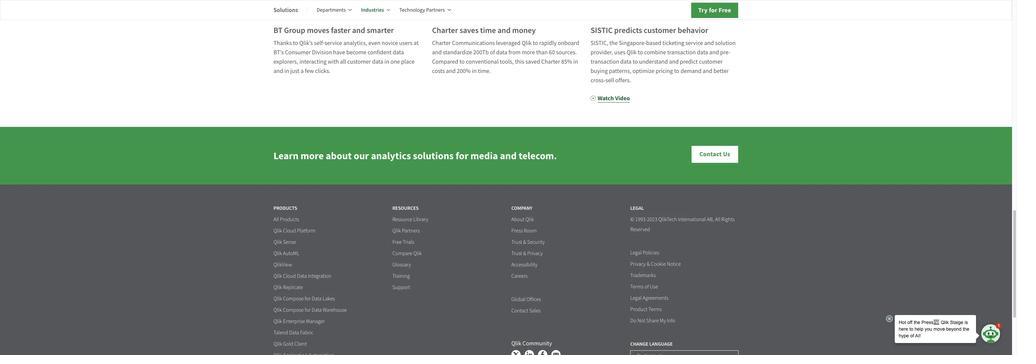 Task type: describe. For each thing, give the bounding box(es) containing it.
predicts
[[615, 25, 643, 36]]

more inside charter communications leveraged qlik to rapidly onboard and standardize 200tb of data from more than 60 sources. compared to conventional tools, this saved charter 85% in costs and 200% in time.
[[522, 49, 535, 56]]

privacy inside privacy & cookie notice link
[[631, 261, 646, 268]]

telecom.
[[519, 149, 557, 163]]

sistic, the singapore-based ticketing service and solution provider, uses qlik to combine transaction data and pre- transaction data to understand and predict customer buying patterns, optimize pricing to demand and better cross-sell offers.
[[591, 39, 736, 84]]

confident
[[368, 49, 392, 56]]

1993-
[[636, 216, 648, 223]]

cross-
[[591, 77, 606, 84]]

service inside the "sistic, the singapore-based ticketing service and solution provider, uses qlik to combine transaction data and pre- transaction data to understand and predict customer buying patterns, optimize pricing to demand and better cross-sell offers."
[[686, 39, 704, 47]]

free trials link
[[393, 239, 415, 246]]

group
[[284, 25, 306, 36]]

1 horizontal spatial customer
[[644, 25, 677, 36]]

global
[[512, 296, 526, 303]]

support
[[393, 284, 410, 291]]

to up optimize on the right
[[633, 58, 638, 66]]

compose for qlik compose for data lakes
[[283, 296, 304, 302]]

use
[[650, 284, 659, 290]]

standardize
[[443, 49, 473, 56]]

understand
[[640, 58, 668, 66]]

and left better
[[703, 67, 713, 75]]

replicate
[[283, 284, 303, 291]]

data up manager
[[312, 307, 322, 314]]

share
[[647, 318, 659, 324]]

qlik partners
[[393, 228, 420, 234]]

resource
[[393, 216, 413, 223]]

cloud for platform
[[283, 228, 296, 234]]

our
[[354, 149, 369, 163]]

agreements
[[643, 295, 669, 302]]

partners for technology partners
[[427, 7, 445, 13]]

legal for legal policies
[[631, 250, 642, 256]]

pricing
[[656, 67, 674, 75]]

qlik for qlik cloud data integration
[[274, 273, 282, 280]]

global offices
[[512, 296, 541, 303]]

qlik replicate
[[274, 284, 303, 291]]

departments link
[[317, 2, 352, 18]]

data up replicate on the left bottom of page
[[297, 273, 307, 280]]

terms of use
[[631, 284, 659, 290]]

try for free link
[[692, 3, 739, 18]]

and left solution
[[705, 39, 714, 47]]

sistic,
[[591, 39, 609, 47]]

time
[[481, 25, 496, 36]]

1 vertical spatial transaction
[[591, 58, 620, 66]]

technology partners link
[[400, 2, 451, 18]]

qlik inside the "sistic, the singapore-based ticketing service and solution provider, uses qlik to combine transaction data and pre- transaction data to understand and predict customer buying patterns, optimize pricing to demand and better cross-sell offers."
[[627, 49, 637, 56]]

charter communications leveraged qlik to rapidly onboard and standardize 200tb of data from more than 60 sources. compared to conventional tools, this saved charter 85% in costs and 200% in time.
[[432, 39, 580, 75]]

for left media
[[456, 149, 469, 163]]

sales
[[530, 308, 541, 314]]

200tb
[[474, 49, 489, 56]]

based
[[647, 39, 662, 47]]

product terms
[[631, 306, 662, 313]]

trust & privacy link
[[512, 250, 543, 257]]

legal policies link
[[631, 250, 660, 257]]

with
[[328, 58, 339, 66]]

and up leveraged
[[498, 25, 511, 36]]

customer inside thanks to qlik's self-service analytics, even novice users at bt's consumer division have become confident data explorers, interacting with all customer data in one place and in just a few clicks.
[[348, 58, 371, 66]]

60
[[549, 49, 555, 56]]

qlik cloud platform link
[[274, 228, 316, 235]]

manager
[[306, 318, 325, 325]]

0 horizontal spatial free
[[393, 239, 402, 246]]

one
[[391, 58, 400, 66]]

© 1993-2023 qliktech international ab, all rights reserved
[[631, 216, 735, 233]]

of inside charter communications leveraged qlik to rapidly onboard and standardize 200tb of data from more than 60 sources. compared to conventional tools, this saved charter 85% in costs and 200% in time.
[[490, 49, 495, 56]]

compared
[[432, 58, 459, 66]]

qlik for qlik automl
[[274, 250, 282, 257]]

optimize
[[633, 67, 655, 75]]

bt's
[[274, 49, 284, 56]]

contact sales
[[512, 308, 541, 314]]

leveraged
[[496, 39, 521, 47]]

patterns,
[[609, 67, 632, 75]]

training link
[[393, 273, 410, 280]]

qlik inside the about qlik link
[[526, 216, 534, 223]]

compare qlik
[[393, 250, 422, 257]]

about qlik link
[[512, 216, 534, 223]]

ab,
[[707, 216, 714, 223]]

service inside thanks to qlik's self-service analytics, even novice users at bt's consumer division have become confident data explorers, interacting with all customer data in one place and in just a few clicks.
[[325, 39, 342, 47]]

international
[[679, 216, 706, 223]]

and inside thanks to qlik's self-service analytics, even novice users at bt's consumer division have become confident data explorers, interacting with all customer data in one place and in just a few clicks.
[[274, 67, 283, 75]]

media
[[471, 149, 498, 163]]

1 horizontal spatial free
[[719, 6, 732, 14]]

support link
[[393, 284, 410, 291]]

reserved
[[631, 226, 651, 233]]

©
[[631, 216, 635, 223]]

and up the analytics,
[[352, 25, 366, 36]]

all products
[[274, 216, 299, 223]]

for right try
[[710, 6, 718, 14]]

time.
[[478, 67, 491, 75]]

do
[[631, 318, 637, 324]]

money
[[513, 25, 536, 36]]

tools,
[[500, 58, 514, 66]]

company
[[512, 205, 533, 212]]

resources
[[393, 205, 419, 212]]

rapidly
[[540, 39, 557, 47]]

analytics,
[[344, 39, 368, 47]]

product terms link
[[631, 306, 662, 313]]

qlik automl
[[274, 250, 300, 257]]

qlik for qlik replicate
[[274, 284, 282, 291]]

sources.
[[557, 49, 577, 56]]

& for privacy
[[524, 250, 527, 257]]

qlik inside compare qlik link
[[414, 250, 422, 257]]

compare
[[393, 250, 413, 257]]

novice
[[382, 39, 398, 47]]

my
[[660, 318, 666, 324]]

qlik for qlik sense
[[274, 239, 282, 246]]

bt
[[274, 25, 283, 36]]

and down compared
[[446, 67, 456, 75]]

in left one
[[385, 58, 390, 66]]

automl
[[283, 250, 300, 257]]

1 vertical spatial terms
[[649, 306, 662, 313]]

trust for trust & security
[[512, 239, 523, 246]]

predict
[[681, 58, 698, 66]]

few
[[305, 67, 314, 75]]

solutions menu bar
[[274, 2, 461, 18]]

us
[[724, 150, 731, 158]]

all inside © 1993-2023 qliktech international ab, all rights reserved
[[716, 216, 721, 223]]

compare qlik link
[[393, 250, 422, 257]]

to down singapore-
[[638, 49, 644, 56]]

qlikview
[[274, 262, 292, 268]]

cookie
[[651, 261, 666, 268]]

data up predict
[[698, 49, 709, 56]]

talend
[[274, 330, 288, 336]]



Task type: vqa. For each thing, say whether or not it's contained in the screenshot.
Support image at the top
no



Task type: locate. For each thing, give the bounding box(es) containing it.
0 horizontal spatial privacy
[[528, 250, 543, 257]]

charter left saves
[[432, 25, 458, 36]]

free trials
[[393, 239, 415, 246]]

qlik's
[[300, 39, 313, 47]]

qlik compose for data lakes
[[274, 296, 335, 302]]

qlik inside qlik compose for data warehouse link
[[274, 307, 282, 314]]

2 compose from the top
[[283, 307, 304, 314]]

sense
[[283, 239, 296, 246]]

video
[[616, 94, 630, 102]]

sell
[[606, 77, 615, 84]]

at
[[414, 39, 419, 47]]

qlik automl link
[[274, 250, 300, 257]]

0 vertical spatial compose
[[283, 296, 304, 302]]

qlik replicate link
[[274, 284, 303, 291]]

1 vertical spatial privacy
[[631, 261, 646, 268]]

more up saved
[[522, 49, 535, 56]]

customer inside the "sistic, the singapore-based ticketing service and solution provider, uses qlik to combine transaction data and pre- transaction data to understand and predict customer buying patterns, optimize pricing to demand and better cross-sell offers."
[[700, 58, 723, 66]]

data inside charter communications leveraged qlik to rapidly onboard and standardize 200tb of data from more than 60 sources. compared to conventional tools, this saved charter 85% in costs and 200% in time.
[[497, 49, 508, 56]]

0 vertical spatial &
[[524, 239, 527, 246]]

solutions
[[413, 149, 454, 163]]

and up the pricing
[[670, 58, 679, 66]]

0 vertical spatial more
[[522, 49, 535, 56]]

thanks
[[274, 39, 292, 47]]

2 legal from the top
[[631, 250, 642, 256]]

qlik compose for data lakes link
[[274, 296, 335, 303]]

2 service from the left
[[686, 39, 704, 47]]

cloud up "qlik replicate"
[[283, 273, 296, 280]]

legal up 1993-
[[631, 205, 644, 212]]

legal
[[631, 205, 644, 212], [631, 250, 642, 256], [631, 295, 642, 302]]

0 horizontal spatial all
[[274, 216, 279, 223]]

division
[[312, 49, 332, 56]]

1 horizontal spatial of
[[645, 284, 649, 290]]

1 cloud from the top
[[283, 228, 296, 234]]

1 vertical spatial compose
[[283, 307, 304, 314]]

contact us link
[[692, 146, 739, 163]]

0 horizontal spatial service
[[325, 39, 342, 47]]

in left just
[[285, 67, 289, 75]]

0 horizontal spatial contact
[[512, 308, 529, 314]]

privacy down security
[[528, 250, 543, 257]]

contact sales link
[[512, 308, 541, 315]]

contact for contact sales
[[512, 308, 529, 314]]

free left trials
[[393, 239, 402, 246]]

1 horizontal spatial terms
[[649, 306, 662, 313]]

legal for legal
[[631, 205, 644, 212]]

fabric
[[300, 330, 314, 336]]

1 vertical spatial contact
[[512, 308, 529, 314]]

analytics
[[371, 149, 411, 163]]

data down enterprise
[[289, 330, 299, 336]]

trials
[[403, 239, 415, 246]]

terms down trademarks link
[[631, 284, 644, 290]]

1 horizontal spatial privacy
[[631, 261, 646, 268]]

terms
[[631, 284, 644, 290], [649, 306, 662, 313]]

legal for legal agreements
[[631, 295, 642, 302]]

try
[[699, 6, 708, 14]]

qlik inside qlik gold client "link"
[[274, 341, 282, 348]]

1 horizontal spatial service
[[686, 39, 704, 47]]

2 vertical spatial &
[[647, 261, 650, 268]]

2 trust from the top
[[512, 250, 523, 257]]

1 horizontal spatial contact
[[700, 150, 722, 158]]

trust
[[512, 239, 523, 246], [512, 250, 523, 257]]

2 cloud from the top
[[283, 273, 296, 280]]

1 horizontal spatial more
[[522, 49, 535, 56]]

& down press room link
[[524, 239, 527, 246]]

qlik for qlik compose for data lakes
[[274, 296, 282, 302]]

industries
[[361, 6, 384, 13]]

contact inside "link"
[[512, 308, 529, 314]]

1 horizontal spatial all
[[716, 216, 721, 223]]

2 horizontal spatial customer
[[700, 58, 723, 66]]

all right ab,
[[716, 216, 721, 223]]

qlik cloud platform
[[274, 228, 316, 234]]

charter for charter saves time and money
[[432, 25, 458, 36]]

contact for contact us
[[700, 150, 722, 158]]

products up all products
[[274, 205, 297, 212]]

qlik inside the qlik enterprise manager link
[[274, 318, 282, 325]]

2 vertical spatial charter
[[542, 58, 561, 66]]

& for security
[[524, 239, 527, 246]]

0 vertical spatial charter
[[432, 25, 458, 36]]

watch video link
[[591, 94, 630, 103]]

bt group moves faster and smarter
[[274, 25, 394, 36]]

& for cookie
[[647, 261, 650, 268]]

qlik compose for data warehouse link
[[274, 307, 347, 314]]

privacy up the trademarks on the bottom right
[[631, 261, 646, 268]]

trust up accessibility
[[512, 250, 523, 257]]

& left "cookie"
[[647, 261, 650, 268]]

clicks.
[[315, 67, 331, 75]]

departments
[[317, 7, 346, 13]]

free
[[719, 6, 732, 14], [393, 239, 402, 246]]

interacting
[[300, 58, 327, 66]]

qlik inside "qlik sense" link
[[274, 239, 282, 246]]

service down the behavior
[[686, 39, 704, 47]]

press room
[[512, 228, 537, 234]]

1 compose from the top
[[283, 296, 304, 302]]

1 vertical spatial &
[[524, 250, 527, 257]]

of left use
[[645, 284, 649, 290]]

lakes
[[323, 296, 335, 302]]

contact down global
[[512, 308, 529, 314]]

and up compared
[[432, 49, 442, 56]]

of right 200tb
[[490, 49, 495, 56]]

service up have
[[325, 39, 342, 47]]

all up qlik cloud platform
[[274, 216, 279, 223]]

qlik for qlik compose for data warehouse
[[274, 307, 282, 314]]

try for free
[[699, 6, 732, 14]]

to up 200%
[[460, 58, 465, 66]]

sistic predicts customer behavior
[[591, 25, 709, 36]]

industries link
[[361, 2, 390, 18]]

2 all from the left
[[716, 216, 721, 223]]

legal up the product
[[631, 295, 642, 302]]

for up qlik compose for data warehouse
[[305, 296, 311, 302]]

1 service from the left
[[325, 39, 342, 47]]

privacy inside trust & privacy link
[[528, 250, 543, 257]]

partners inside solutions menu bar
[[427, 7, 445, 13]]

data up 'tools,'
[[497, 49, 508, 56]]

0 horizontal spatial of
[[490, 49, 495, 56]]

technology
[[400, 7, 425, 13]]

transaction
[[668, 49, 696, 56], [591, 58, 620, 66]]

2023
[[648, 216, 658, 223]]

qlik for qlik cloud platform
[[274, 228, 282, 234]]

3 legal from the top
[[631, 295, 642, 302]]

security
[[528, 239, 545, 246]]

contact left us
[[700, 150, 722, 158]]

customer up based at the right top of the page
[[644, 25, 677, 36]]

do not share my info link
[[631, 318, 676, 325]]

to inside thanks to qlik's self-service analytics, even novice users at bt's consumer division have become confident data explorers, interacting with all customer data in one place and in just a few clicks.
[[293, 39, 298, 47]]

1 vertical spatial partners
[[402, 228, 420, 234]]

partners for qlik partners
[[402, 228, 420, 234]]

cloud up sense
[[283, 228, 296, 234]]

0 horizontal spatial transaction
[[591, 58, 620, 66]]

combine
[[645, 49, 667, 56]]

qlik inside qlik cloud data integration link
[[274, 273, 282, 280]]

0 vertical spatial privacy
[[528, 250, 543, 257]]

trust for trust & privacy
[[512, 250, 523, 257]]

1 vertical spatial free
[[393, 239, 402, 246]]

qlik for qlik community
[[512, 340, 522, 348]]

compose for qlik compose for data warehouse
[[283, 307, 304, 314]]

data up the 'patterns,'
[[621, 58, 632, 66]]

0 horizontal spatial more
[[301, 149, 324, 163]]

qlik inside the qlik partners link
[[393, 228, 401, 234]]

not
[[638, 318, 646, 324]]

compose down replicate on the left bottom of page
[[283, 296, 304, 302]]

1 trust from the top
[[512, 239, 523, 246]]

products inside all products link
[[280, 216, 299, 223]]

qlik partners link
[[393, 228, 420, 235]]

charter down 60
[[542, 58, 561, 66]]

watch video
[[598, 94, 630, 102]]

glossary
[[393, 262, 411, 268]]

qlik inside qlik automl link
[[274, 250, 282, 257]]

transaction up predict
[[668, 49, 696, 56]]

0 vertical spatial transaction
[[668, 49, 696, 56]]

to right the pricing
[[675, 67, 680, 75]]

charter for charter communications leveraged qlik to rapidly onboard and standardize 200tb of data from more than 60 sources. compared to conventional tools, this saved charter 85% in costs and 200% in time.
[[432, 39, 451, 47]]

1 vertical spatial trust
[[512, 250, 523, 257]]

0 vertical spatial of
[[490, 49, 495, 56]]

contact
[[700, 150, 722, 158], [512, 308, 529, 314]]

trust & privacy
[[512, 250, 543, 257]]

0 vertical spatial free
[[719, 6, 732, 14]]

client
[[295, 341, 307, 348]]

customer down become
[[348, 58, 371, 66]]

trust & security link
[[512, 239, 545, 246]]

to up 'consumer'
[[293, 39, 298, 47]]

technology partners
[[400, 7, 445, 13]]

watch
[[598, 94, 614, 102]]

about
[[326, 149, 352, 163]]

qlik inside charter communications leveraged qlik to rapidly onboard and standardize 200tb of data from more than 60 sources. compared to conventional tools, this saved charter 85% in costs and 200% in time.
[[522, 39, 532, 47]]

1 legal from the top
[[631, 205, 644, 212]]

1 horizontal spatial transaction
[[668, 49, 696, 56]]

in left time.
[[472, 67, 477, 75]]

ticketing
[[663, 39, 685, 47]]

1 vertical spatial cloud
[[283, 273, 296, 280]]

gold
[[283, 341, 293, 348]]

about qlik
[[512, 216, 534, 223]]

compose up enterprise
[[283, 307, 304, 314]]

and right media
[[500, 149, 517, 163]]

privacy & cookie notice
[[631, 261, 681, 268]]

change
[[631, 341, 649, 348]]

communications
[[452, 39, 495, 47]]

more right learn
[[301, 149, 324, 163]]

1 vertical spatial products
[[280, 216, 299, 223]]

0 vertical spatial contact
[[700, 150, 722, 158]]

legal policies
[[631, 250, 660, 256]]

trust down press
[[512, 239, 523, 246]]

provider,
[[591, 49, 614, 56]]

0 horizontal spatial customer
[[348, 58, 371, 66]]

and left pre-
[[710, 49, 720, 56]]

terms down agreements
[[649, 306, 662, 313]]

qlik for qlik partners
[[393, 228, 401, 234]]

qlik for qlik gold client
[[274, 341, 282, 348]]

0 vertical spatial partners
[[427, 7, 445, 13]]

qlik inside qlik cloud platform link
[[274, 228, 282, 234]]

0 vertical spatial legal
[[631, 205, 644, 212]]

saved
[[526, 58, 541, 66]]

1 vertical spatial more
[[301, 149, 324, 163]]

product
[[631, 306, 648, 313]]

have
[[333, 49, 345, 56]]

products up qlik cloud platform
[[280, 216, 299, 223]]

data left lakes
[[312, 296, 322, 302]]

0 horizontal spatial partners
[[402, 228, 420, 234]]

notice
[[667, 261, 681, 268]]

charter up standardize
[[432, 39, 451, 47]]

qlik inside qlik compose for data lakes link
[[274, 296, 282, 302]]

customer up better
[[700, 58, 723, 66]]

careers link
[[512, 273, 528, 280]]

do not share my info
[[631, 318, 676, 324]]

onboard
[[558, 39, 580, 47]]

& up accessibility
[[524, 250, 527, 257]]

conventional
[[466, 58, 499, 66]]

place
[[401, 58, 415, 66]]

0 vertical spatial trust
[[512, 239, 523, 246]]

partners down resource library link
[[402, 228, 420, 234]]

warehouse
[[323, 307, 347, 314]]

cloud for data
[[283, 273, 296, 280]]

0 vertical spatial terms
[[631, 284, 644, 290]]

and down explorers,
[[274, 67, 283, 75]]

1 vertical spatial legal
[[631, 250, 642, 256]]

qlikview link
[[274, 262, 292, 269]]

to up than
[[533, 39, 538, 47]]

data up one
[[393, 49, 404, 56]]

in right 85%
[[574, 58, 579, 66]]

data down confident
[[372, 58, 384, 66]]

platform
[[297, 228, 316, 234]]

0 horizontal spatial terms
[[631, 284, 644, 290]]

qlik gold client link
[[274, 341, 307, 348]]

qlik inside qlik replicate 'link'
[[274, 284, 282, 291]]

for down qlik compose for data lakes link
[[305, 307, 311, 314]]

1 horizontal spatial partners
[[427, 7, 445, 13]]

moves
[[307, 25, 330, 36]]

uses
[[615, 49, 626, 56]]

2 vertical spatial legal
[[631, 295, 642, 302]]

transaction down provider, on the right of page
[[591, 58, 620, 66]]

qlik for qlik enterprise manager
[[274, 318, 282, 325]]

1 all from the left
[[274, 216, 279, 223]]

legal agreements link
[[631, 295, 669, 302]]

partners right technology
[[427, 7, 445, 13]]

cloud
[[283, 228, 296, 234], [283, 273, 296, 280]]

0 vertical spatial products
[[274, 205, 297, 212]]

free right try
[[719, 6, 732, 14]]

0 vertical spatial cloud
[[283, 228, 296, 234]]

1 vertical spatial of
[[645, 284, 649, 290]]

1 vertical spatial charter
[[432, 39, 451, 47]]

legal left policies
[[631, 250, 642, 256]]

accessibility link
[[512, 262, 538, 269]]



